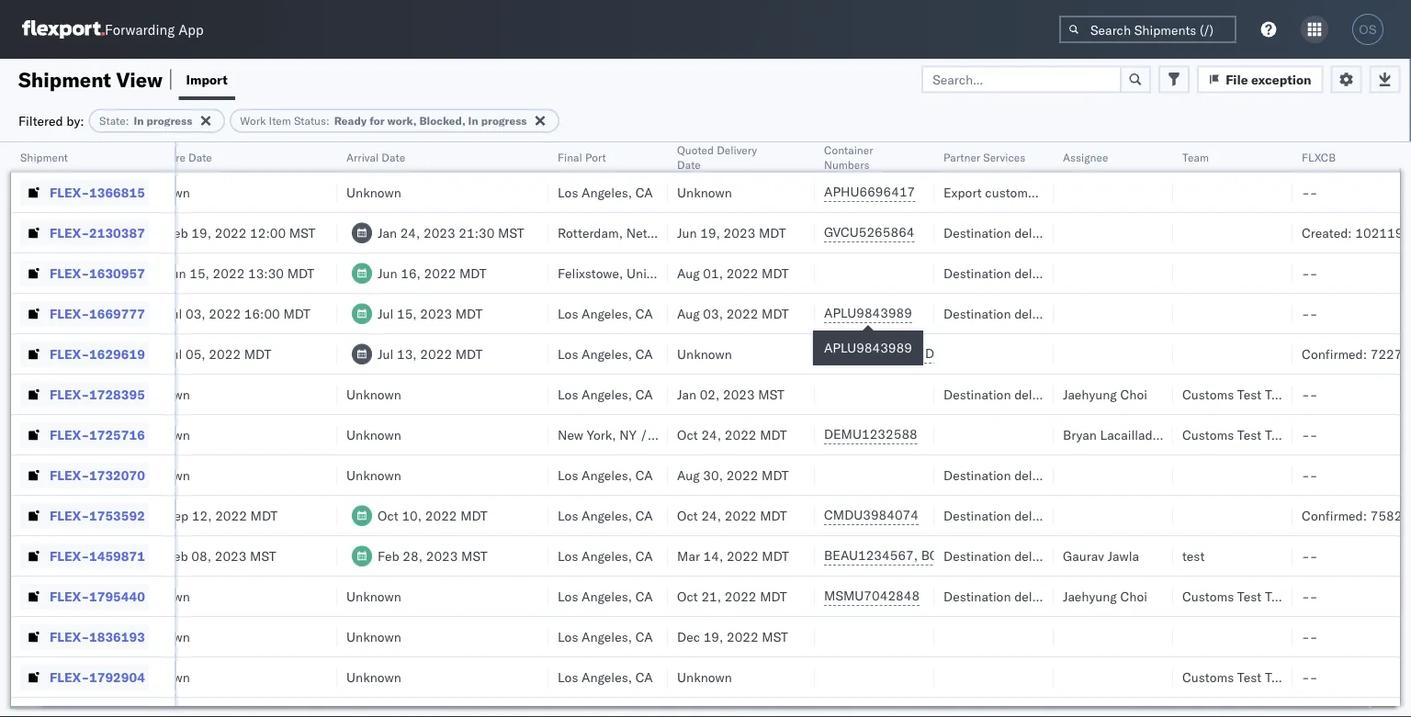 Task type: describe. For each thing, give the bounding box(es) containing it.
1 vertical spatial jaehyung
[[1167, 427, 1221, 443]]

flex-1630957 button
[[20, 261, 149, 286]]

team
[[1183, 150, 1209, 164]]

chennai
[[16, 508, 64, 524]]

1728395
[[89, 386, 145, 403]]

flex-1630957
[[50, 265, 145, 281]]

1 in from the left
[[134, 114, 144, 128]]

7 angeles, from the top
[[582, 548, 632, 564]]

1 delivery from the top
[[1015, 306, 1060, 322]]

beau1234567, bozo1234565, tcnu1234565
[[824, 548, 1109, 564]]

jul 15, 2023 mdt
[[378, 306, 483, 322]]

2022 right 10,
[[425, 508, 457, 524]]

mst for dec 19, 2022 mst
[[762, 629, 788, 645]]

gaurav jawla
[[1063, 548, 1140, 564]]

customs
[[1084, 184, 1134, 200]]

1 destination delivery from the top
[[944, 306, 1060, 322]]

forwarding app
[[105, 21, 204, 38]]

mdt up aug 01, 2022 mdt
[[759, 225, 786, 241]]

date for departure date
[[188, 150, 212, 164]]

12,
[[192, 508, 212, 524]]

7 -- from the top
[[1302, 548, 1318, 564]]

7 china from the top
[[77, 589, 112, 605]]

flex- for 1753592
[[50, 508, 89, 524]]

jul 05, 2022 mdt
[[166, 346, 271, 362]]

1725716
[[89, 427, 145, 443]]

5 destination from the top
[[944, 548, 1011, 564]]

state
[[99, 114, 126, 128]]

5 shanghai, from the top
[[16, 386, 74, 403]]

15, for jun
[[190, 265, 210, 281]]

16:00
[[244, 306, 280, 322]]

2022 right 05, at the left of page
[[209, 346, 241, 362]]

19, for feb
[[191, 225, 211, 241]]

15, for jul
[[397, 306, 417, 322]]

aug 01, 2022 mdt
[[677, 265, 789, 281]]

mst for feb 08, 2023 mst
[[250, 548, 276, 564]]

flex-1795440 button
[[20, 584, 149, 610]]

02,
[[700, 386, 720, 403]]

flex- for 1836193
[[50, 629, 89, 645]]

bozo1234565,
[[922, 548, 1015, 564]]

2022 right nj
[[725, 427, 757, 443]]

feb for feb 19, 2022 12:00 mst
[[166, 225, 188, 241]]

cmau2233454,
[[824, 346, 922, 362]]

2130387
[[89, 225, 145, 241]]

8 angeles, from the top
[[582, 589, 632, 605]]

4 ca from the top
[[636, 386, 653, 403]]

6 delivery from the top
[[1015, 589, 1060, 605]]

9 -- from the top
[[1302, 629, 1318, 645]]

oct up "mar"
[[677, 508, 698, 524]]

mst for jan 02, 2023 mst
[[759, 386, 785, 403]]

5 ca from the top
[[636, 467, 653, 483]]

feb 19, 2022 12:00 mst
[[166, 225, 315, 241]]

5 delivery from the top
[[1015, 548, 1060, 564]]

5 -- from the top
[[1302, 427, 1318, 443]]

21:30
[[459, 225, 495, 241]]

19, for jun
[[701, 225, 720, 241]]

flex-1728395
[[50, 386, 145, 403]]

7 los angeles, ca from the top
[[558, 548, 653, 564]]

3 china from the top
[[77, 306, 112, 322]]

2022 right 13,
[[420, 346, 452, 362]]

bryan
[[1063, 427, 1097, 443]]

1 vertical spatial choi
[[1225, 427, 1252, 443]]

assignee
[[1063, 150, 1109, 164]]

6 china from the top
[[77, 427, 112, 443]]

2 jaehyung choi from the top
[[1063, 589, 1148, 605]]

mdt right the 30, at the bottom of page
[[762, 467, 789, 483]]

mdt down jul 15, 2023 mdt
[[456, 346, 483, 362]]

jan 02, 2023 mst
[[677, 386, 785, 403]]

created:
[[1302, 225, 1353, 241]]

flex- for 1366815
[[50, 184, 89, 200]]

5 los from the top
[[558, 467, 578, 483]]

flex- for 1459871
[[50, 548, 89, 564]]

5 angeles, from the top
[[582, 467, 632, 483]]

4 china from the top
[[77, 346, 112, 362]]

6 -- from the top
[[1302, 467, 1318, 483]]

3 angeles, from the top
[[582, 346, 632, 362]]

exception
[[1252, 71, 1312, 87]]

flexport. image
[[22, 20, 105, 39]]

2022 right the 01, on the top of page
[[727, 265, 759, 281]]

mar 14, 2022 mdt
[[677, 548, 789, 564]]

partner services
[[944, 150, 1026, 164]]

aug for aug 01, 2022 mdt
[[677, 265, 700, 281]]

jul for jul 05, 2022 mdt
[[166, 346, 182, 362]]

2 vertical spatial 24,
[[702, 508, 722, 524]]

flex-1725716 button
[[20, 422, 149, 448]]

flex-2130387 button
[[20, 220, 149, 246]]

0 vertical spatial 24,
[[400, 225, 420, 241]]

1021196
[[1356, 225, 1412, 241]]

flex-1459871 button
[[20, 544, 149, 569]]

flex-2130387
[[50, 225, 145, 241]]

ready
[[334, 114, 367, 128]]

view
[[116, 67, 163, 92]]

9 los angeles, ca from the top
[[558, 629, 653, 645]]

2022 right 16,
[[424, 265, 456, 281]]

6 destination from the top
[[944, 589, 1011, 605]]

8 resize handle column header from the left
[[1032, 142, 1054, 718]]

mdt down 21:30
[[459, 265, 487, 281]]

flex- for 2130387
[[50, 225, 89, 241]]

cmdu3984074
[[824, 507, 919, 523]]

kingdom
[[669, 265, 721, 281]]

2 progress from the left
[[481, 114, 527, 128]]

3 -- from the top
[[1302, 306, 1318, 322]]

import button
[[179, 59, 235, 100]]

1 shanghai, from the top
[[16, 184, 74, 200]]

9 angeles, from the top
[[582, 629, 632, 645]]

6 shanghai, china from the top
[[16, 427, 112, 443]]

8 ca from the top
[[636, 589, 653, 605]]

port for departure port
[[69, 150, 90, 164]]

1 progress from the left
[[147, 114, 192, 128]]

jan 24, 2023 21:30 mst
[[378, 225, 524, 241]]

1 yantian from the top
[[16, 467, 59, 483]]

8 los angeles, ca from the top
[[558, 589, 653, 605]]

mdt down 16:00
[[244, 346, 271, 362]]

10 los from the top
[[558, 670, 578, 686]]

jan for jan 24, 2023 21:30 mst
[[378, 225, 397, 241]]

10,
[[402, 508, 422, 524]]

1753592
[[89, 508, 145, 524]]

2 ca from the top
[[636, 306, 653, 322]]

0 vertical spatial jaehyung
[[1063, 386, 1117, 403]]

container
[[824, 143, 874, 157]]

mdt down "jun 16, 2022 mdt"
[[456, 306, 483, 322]]

mdt right 16:00
[[283, 306, 311, 322]]

jun 15, 2022 13:30 mdt
[[166, 265, 314, 281]]

3 ca from the top
[[636, 346, 653, 362]]

for
[[370, 114, 385, 128]]

4 delivery from the top
[[1015, 508, 1060, 524]]

quoted delivery date button
[[668, 139, 797, 172]]

758288
[[1371, 508, 1412, 524]]

Search... text field
[[922, 66, 1122, 93]]

container numbers
[[824, 143, 874, 171]]

aug 03, 2022 mdt
[[677, 306, 789, 322]]

14,
[[704, 548, 724, 564]]

5 china from the top
[[77, 386, 112, 403]]

flex-1732070 button
[[20, 463, 149, 488]]

flex-1836193 button
[[20, 624, 149, 650]]

beau1234567,
[[824, 548, 918, 564]]

gaurav
[[1063, 548, 1105, 564]]

oct left 21,
[[677, 589, 698, 605]]

jul 03, 2022 16:00 mdt
[[166, 306, 311, 322]]

jul for jul 03, 2022 16:00 mdt
[[166, 306, 182, 322]]

ny
[[620, 427, 637, 443]]

netherlands
[[627, 225, 698, 241]]

8 los from the top
[[558, 589, 578, 605]]

3 destination delivery from the top
[[944, 467, 1060, 483]]

resize handle column header for arrival date button
[[527, 142, 549, 718]]

flex-1795440
[[50, 589, 145, 605]]

30,
[[703, 467, 723, 483]]

resize handle column header for departure port button
[[104, 142, 126, 718]]

3 shanghai, from the top
[[16, 306, 74, 322]]

by:
[[66, 113, 84, 129]]

feb for feb 08, 2023 mst
[[166, 548, 188, 564]]

shipment for shipment view
[[18, 67, 111, 92]]

2022 right '12,' at the left bottom
[[215, 508, 247, 524]]

2022 left 12:00
[[215, 225, 247, 241]]

1 oct 24, 2022 mdt from the top
[[677, 427, 787, 443]]

confirmed: for confirmed: 758288
[[1302, 508, 1368, 524]]

flex- for 1728395
[[50, 386, 89, 403]]

3 delivery from the top
[[1015, 467, 1060, 483]]

mdt up aug 03, 2022 mdt
[[762, 265, 789, 281]]

2 vertical spatial jaehyung
[[1063, 589, 1117, 605]]

10 los angeles, ca from the top
[[558, 670, 653, 686]]

confirmed: 758288
[[1302, 508, 1412, 524]]

jul for jul 15, 2023 mdt
[[378, 306, 394, 322]]

felixstowe,
[[558, 265, 623, 281]]

delivery
[[717, 143, 757, 157]]

4 angeles, from the top
[[582, 386, 632, 403]]

1 shanghai, china from the top
[[16, 184, 112, 200]]

state : in progress
[[99, 114, 192, 128]]

1669777
[[89, 306, 145, 322]]

item
[[269, 114, 291, 128]]

2 angeles, from the top
[[582, 306, 632, 322]]

5 shanghai, china from the top
[[16, 386, 112, 403]]

6 ca from the top
[[636, 508, 653, 524]]

2 vertical spatial choi
[[1121, 589, 1148, 605]]

2023 for 02,
[[723, 386, 755, 403]]

arrival date button
[[337, 146, 530, 165]]

jun for jun 19, 2023 mdt
[[677, 225, 697, 241]]

mst right 21:30
[[498, 225, 524, 241]]

1795440
[[89, 589, 145, 605]]

1 jaehyung choi from the top
[[1063, 386, 1148, 403]]

jun 16, 2022 mdt
[[378, 265, 487, 281]]

export
[[944, 184, 982, 200]]

flex- for 1732070
[[50, 467, 89, 483]]



Task type: vqa. For each thing, say whether or not it's contained in the screenshot.
Notifications settings
no



Task type: locate. For each thing, give the bounding box(es) containing it.
0 horizontal spatial jun
[[166, 265, 186, 281]]

0 vertical spatial confirmed:
[[1302, 346, 1368, 362]]

24, down the 30, at the bottom of page
[[702, 508, 722, 524]]

0 horizontal spatial departure
[[16, 150, 66, 164]]

19, up jun 15, 2022 13:30 mdt
[[191, 225, 211, 241]]

port inside "button"
[[585, 150, 606, 164]]

1 vertical spatial jan
[[677, 386, 697, 403]]

2 resize handle column header from the left
[[153, 142, 175, 718]]

date for arrival date
[[382, 150, 405, 164]]

date
[[188, 150, 212, 164], [382, 150, 405, 164], [677, 158, 701, 171]]

jun 19, 2023 mdt
[[677, 225, 786, 241]]

china down flex-1728395
[[77, 427, 112, 443]]

flex-1836193
[[50, 629, 145, 645]]

forwarding
[[105, 21, 175, 38]]

aug left the 30, at the bottom of page
[[677, 467, 700, 483]]

2 aplu9843989 from the top
[[824, 340, 913, 356]]

15,
[[190, 265, 210, 281], [397, 306, 417, 322]]

10 flex- from the top
[[50, 548, 89, 564]]

jun right 1630957
[[166, 265, 186, 281]]

2 -- from the top
[[1302, 265, 1318, 281]]

1 horizontal spatial 03,
[[703, 306, 723, 322]]

12:00
[[250, 225, 286, 241]]

1 confirmed: from the top
[[1302, 346, 1368, 362]]

5 flex- from the top
[[50, 346, 89, 362]]

port up "flex-1366815" button
[[69, 150, 90, 164]]

1 horizontal spatial :
[[326, 114, 330, 128]]

2022 left 16:00
[[209, 306, 241, 322]]

port for final port
[[585, 150, 606, 164]]

choi
[[1121, 386, 1148, 403], [1225, 427, 1252, 443], [1121, 589, 1148, 605]]

8 flex- from the top
[[50, 467, 89, 483]]

flex- for 1629619
[[50, 346, 89, 362]]

1629619
[[89, 346, 145, 362]]

1836193
[[89, 629, 145, 645]]

flex- inside button
[[50, 508, 89, 524]]

china down shipment button
[[77, 184, 112, 200]]

03, for jul
[[186, 306, 206, 322]]

jaehyung choi
[[1063, 386, 1148, 403], [1063, 589, 1148, 605]]

flex-1669777
[[50, 306, 145, 322]]

dec 19, 2022 mst
[[677, 629, 788, 645]]

4 shanghai, from the top
[[16, 346, 74, 362]]

Search Shipments (/) text field
[[1060, 16, 1237, 43]]

bryan lacaillade, jaehyung choi
[[1063, 427, 1252, 443]]

lacaillade,
[[1101, 427, 1164, 443]]

feb left 08,
[[166, 548, 188, 564]]

7 shanghai, china from the top
[[16, 589, 112, 605]]

1 horizontal spatial import
[[1042, 184, 1081, 200]]

flex- for 1795440
[[50, 589, 89, 605]]

2 horizontal spatial jun
[[677, 225, 697, 241]]

1 -- from the top
[[1302, 184, 1318, 200]]

shanghai, down departure port
[[16, 184, 74, 200]]

2022 right 21,
[[725, 589, 757, 605]]

shipment inside button
[[20, 150, 68, 164]]

mdt down aug 01, 2022 mdt
[[762, 306, 789, 322]]

confirmed:
[[1302, 346, 1368, 362], [1302, 508, 1368, 524]]

0 horizontal spatial 15,
[[190, 265, 210, 281]]

newark,
[[651, 427, 700, 443]]

5 destination delivery from the top
[[944, 548, 1060, 564]]

2 03, from the left
[[703, 306, 723, 322]]

4 shanghai, china from the top
[[16, 346, 112, 362]]

shanghai, up nhava
[[16, 225, 74, 241]]

0 horizontal spatial progress
[[147, 114, 192, 128]]

jaehyung choi up bryan
[[1063, 386, 1148, 403]]

1 vertical spatial aug
[[677, 306, 700, 322]]

jun up kingdom in the top of the page
[[677, 225, 697, 241]]

1630957
[[89, 265, 145, 281]]

shanghai, down flex-1629619 button
[[16, 386, 74, 403]]

3 yantian from the top
[[16, 629, 59, 645]]

2022 down oct 21, 2022 mdt
[[727, 629, 759, 645]]

28,
[[403, 548, 423, 564]]

1 destination from the top
[[944, 306, 1011, 322]]

quoted delivery date
[[677, 143, 757, 171]]

work,
[[387, 114, 417, 128]]

4 destination from the top
[[944, 508, 1011, 524]]

2022 left "13:30"
[[213, 265, 245, 281]]

0 horizontal spatial import
[[186, 71, 228, 87]]

0 horizontal spatial :
[[126, 114, 129, 128]]

forwarding app link
[[22, 20, 204, 39]]

1792904
[[89, 670, 145, 686]]

resize handle column header for final port "button"
[[646, 142, 668, 718]]

sep 12, 2022 mdt
[[166, 508, 278, 524]]

departure date button
[[126, 146, 319, 165]]

4 -- from the top
[[1302, 386, 1318, 403]]

file exception
[[1226, 71, 1312, 87]]

15, up 13,
[[397, 306, 417, 322]]

new
[[558, 427, 584, 443]]

china up the 'flex-1630957' at the top of page
[[77, 225, 112, 241]]

2 oct 24, 2022 mdt from the top
[[677, 508, 787, 524]]

jun
[[677, 225, 697, 241], [166, 265, 186, 281], [378, 265, 398, 281]]

6 los from the top
[[558, 508, 578, 524]]

0 horizontal spatial in
[[134, 114, 144, 128]]

1 ca from the top
[[636, 184, 653, 200]]

flex- for 1669777
[[50, 306, 89, 322]]

mdt up feb 08, 2023 mst
[[250, 508, 278, 524]]

3 flex- from the top
[[50, 265, 89, 281]]

2 horizontal spatial date
[[677, 158, 701, 171]]

1 vertical spatial 24,
[[702, 427, 722, 443]]

1459871
[[89, 548, 145, 564]]

jul up jul 13, 2022 mdt
[[378, 306, 394, 322]]

2 yantian from the top
[[16, 548, 59, 564]]

5 los angeles, ca from the top
[[558, 467, 653, 483]]

shipment up by:
[[18, 67, 111, 92]]

2023
[[424, 225, 456, 241], [724, 225, 756, 241], [420, 306, 452, 322], [723, 386, 755, 403], [215, 548, 247, 564], [426, 548, 458, 564]]

2023 right 28,
[[426, 548, 458, 564]]

shanghai, china down the flex-1728395 button
[[16, 427, 112, 443]]

united
[[627, 265, 666, 281]]

0 horizontal spatial date
[[188, 150, 212, 164]]

0 horizontal spatial port
[[69, 150, 90, 164]]

1 vertical spatial shipment
[[20, 150, 68, 164]]

jan for jan 02, 2023 mst
[[677, 386, 697, 403]]

jaehyung right lacaillade,
[[1167, 427, 1221, 443]]

0 vertical spatial aplu9843989
[[824, 305, 913, 321]]

shipment button
[[11, 146, 156, 165]]

mst right 02,
[[759, 386, 785, 403]]

2 delivery from the top
[[1015, 386, 1060, 403]]

shanghai, down flex-1459871 button
[[16, 589, 74, 605]]

9 resize handle column header from the left
[[1152, 142, 1174, 718]]

oct 24, 2022 mdt up aug 30, 2022 mdt
[[677, 427, 787, 443]]

2023 for 19,
[[724, 225, 756, 241]]

2 port from the left
[[585, 150, 606, 164]]

1 : from the left
[[126, 114, 129, 128]]

flex-1753592 button
[[20, 503, 149, 529]]

aplu9843989 up demu1232588
[[824, 340, 913, 356]]

722790
[[1371, 346, 1412, 362]]

yantian down "flex-1795440" button
[[16, 629, 59, 645]]

blocked,
[[419, 114, 466, 128]]

jan up "jun 16, 2022 mdt"
[[378, 225, 397, 241]]

destination delivery
[[944, 306, 1060, 322], [944, 386, 1060, 403], [944, 467, 1060, 483], [944, 508, 1060, 524], [944, 548, 1060, 564], [944, 589, 1060, 605]]

7 flex- from the top
[[50, 427, 89, 443]]

0 horizontal spatial jan
[[378, 225, 397, 241]]

yantian down the chennai
[[16, 548, 59, 564]]

flex-1459871
[[50, 548, 145, 564]]

2 in from the left
[[468, 114, 479, 128]]

departure for departure date
[[135, 150, 186, 164]]

departure date
[[135, 150, 212, 164]]

created: 1021196
[[1302, 225, 1412, 241]]

port inside button
[[69, 150, 90, 164]]

resize handle column header for shipment button
[[153, 142, 175, 718]]

3 shanghai, china from the top
[[16, 306, 112, 322]]

jun left 16,
[[378, 265, 398, 281]]

2023 right 02,
[[723, 386, 755, 403]]

shipment down filtered
[[20, 150, 68, 164]]

aplu9843989 up cmau2233454,
[[824, 305, 913, 321]]

import down assignee
[[1042, 184, 1081, 200]]

jul for jul 13, 2022 mdt
[[378, 346, 394, 362]]

departure down filtered
[[16, 150, 66, 164]]

1 departure from the left
[[16, 150, 66, 164]]

-
[[1302, 184, 1310, 200], [1310, 184, 1318, 200], [1302, 265, 1310, 281], [1310, 265, 1318, 281], [1302, 306, 1310, 322], [1310, 306, 1318, 322], [1302, 386, 1310, 403], [1310, 386, 1318, 403], [1302, 427, 1310, 443], [1310, 427, 1318, 443], [1302, 467, 1310, 483], [1310, 467, 1318, 483], [1302, 548, 1310, 564], [1310, 548, 1318, 564], [1302, 589, 1310, 605], [1310, 589, 1318, 605], [1302, 629, 1310, 645], [1310, 629, 1318, 645], [1302, 670, 1310, 686], [1310, 670, 1318, 686]]

8 -- from the top
[[1302, 589, 1318, 605]]

new york, ny / newark, nj
[[558, 427, 718, 443]]

shanghai, china
[[16, 184, 112, 200], [16, 225, 112, 241], [16, 306, 112, 322], [16, 346, 112, 362], [16, 386, 112, 403], [16, 427, 112, 443], [16, 589, 112, 605]]

filtered by:
[[18, 113, 84, 129]]

0 horizontal spatial 03,
[[186, 306, 206, 322]]

03, for aug
[[703, 306, 723, 322]]

6 destination delivery from the top
[[944, 589, 1060, 605]]

1 horizontal spatial 15,
[[397, 306, 417, 322]]

0 vertical spatial import
[[186, 71, 228, 87]]

confirmed: 722790
[[1302, 346, 1412, 362]]

jun for jun 16, 2022 mdt
[[378, 265, 398, 281]]

4 resize handle column header from the left
[[527, 142, 549, 718]]

resize handle column header
[[104, 142, 126, 718], [153, 142, 175, 718], [315, 142, 337, 718], [527, 142, 549, 718], [646, 142, 668, 718], [793, 142, 815, 718], [913, 142, 935, 718], [1032, 142, 1054, 718], [1152, 142, 1174, 718], [1271, 142, 1293, 718]]

aug for aug 03, 2022 mdt
[[677, 306, 700, 322]]

2 : from the left
[[326, 114, 330, 128]]

work
[[240, 114, 266, 128]]

1 horizontal spatial jun
[[378, 265, 398, 281]]

shanghai, china down flex-1669777 button
[[16, 346, 112, 362]]

feb left 28,
[[378, 548, 400, 564]]

1 horizontal spatial in
[[468, 114, 479, 128]]

10 -- from the top
[[1302, 670, 1318, 686]]

shanghai, china up nhava sheva, india
[[16, 225, 112, 241]]

progress up departure date
[[147, 114, 192, 128]]

mst right 12:00
[[289, 225, 315, 241]]

mdt down mar 14, 2022 mdt
[[760, 589, 787, 605]]

feb 28, 2023 mst
[[378, 548, 488, 564]]

6 angeles, from the top
[[582, 508, 632, 524]]

flex-1728395 button
[[20, 382, 149, 408]]

mst down oct 10, 2022 mdt
[[461, 548, 488, 564]]

: down view
[[126, 114, 129, 128]]

date down state : in progress
[[188, 150, 212, 164]]

0 vertical spatial aug
[[677, 265, 700, 281]]

arrival
[[346, 150, 379, 164]]

oct left nj
[[677, 427, 698, 443]]

arrival date
[[346, 150, 405, 164]]

2022 right the 30, at the bottom of page
[[727, 467, 759, 483]]

resize handle column header for departure date button
[[315, 142, 337, 718]]

feb right 2130387
[[166, 225, 188, 241]]

departure port
[[16, 150, 90, 164]]

mdt up aug 30, 2022 mdt
[[760, 427, 787, 443]]

2022 right 14,
[[727, 548, 759, 564]]

1 vertical spatial 15,
[[397, 306, 417, 322]]

os
[[1360, 23, 1377, 36]]

jan left 02,
[[677, 386, 697, 403]]

3 los angeles, ca from the top
[[558, 346, 653, 362]]

mst for feb 28, 2023 mst
[[461, 548, 488, 564]]

1 horizontal spatial date
[[382, 150, 405, 164]]

2 aug from the top
[[677, 306, 700, 322]]

01,
[[703, 265, 723, 281]]

flex- for 1792904
[[50, 670, 89, 686]]

gvcu5265864
[[824, 224, 915, 240]]

9 ca from the top
[[636, 629, 653, 645]]

1 los angeles, ca from the top
[[558, 184, 653, 200]]

container numbers button
[[815, 139, 916, 172]]

1 03, from the left
[[186, 306, 206, 322]]

10 resize handle column header from the left
[[1271, 142, 1293, 718]]

2 vertical spatial aug
[[677, 467, 700, 483]]

flex-1792904 button
[[20, 665, 149, 691]]

24, up 16,
[[400, 225, 420, 241]]

2 shanghai, from the top
[[16, 225, 74, 241]]

aug 30, 2022 mdt
[[677, 467, 789, 483]]

1 aplu9843989 from the top
[[824, 305, 913, 321]]

03, up 05, at the left of page
[[186, 306, 206, 322]]

flex- for 1725716
[[50, 427, 89, 443]]

2022 down aug 01, 2022 mdt
[[727, 306, 759, 322]]

china down flex-1669777
[[77, 346, 112, 362]]

--
[[1302, 184, 1318, 200], [1302, 265, 1318, 281], [1302, 306, 1318, 322], [1302, 386, 1318, 403], [1302, 427, 1318, 443], [1302, 467, 1318, 483], [1302, 548, 1318, 564], [1302, 589, 1318, 605], [1302, 629, 1318, 645], [1302, 670, 1318, 686]]

2023 for 08,
[[215, 548, 247, 564]]

date down quoted
[[677, 158, 701, 171]]

1 vertical spatial jaehyung choi
[[1063, 589, 1148, 605]]

21,
[[702, 589, 722, 605]]

7 shanghai, from the top
[[16, 589, 74, 605]]

date inside quoted delivery date
[[677, 158, 701, 171]]

1366815
[[89, 184, 145, 200]]

progress
[[147, 114, 192, 128], [481, 114, 527, 128]]

19, for dec
[[704, 629, 724, 645]]

import down app
[[186, 71, 228, 87]]

19, right 'dec'
[[704, 629, 724, 645]]

1 horizontal spatial departure
[[135, 150, 186, 164]]

24, right newark,
[[702, 427, 722, 443]]

flex-1629619 button
[[20, 341, 149, 367]]

mdt up oct 21, 2022 mdt
[[762, 548, 789, 564]]

feb 08, 2023 mst
[[166, 548, 276, 564]]

1 resize handle column header from the left
[[104, 142, 126, 718]]

2 destination delivery from the top
[[944, 386, 1060, 403]]

shipment view
[[18, 67, 163, 92]]

19, up the 01, on the top of page
[[701, 225, 720, 241]]

1 vertical spatial oct 24, 2022 mdt
[[677, 508, 787, 524]]

resize handle column header for 'container numbers' button
[[913, 142, 935, 718]]

mdt right "13:30"
[[287, 265, 314, 281]]

10 angeles, from the top
[[582, 670, 632, 686]]

import inside button
[[186, 71, 228, 87]]

sep
[[166, 508, 189, 524]]

1 los from the top
[[558, 184, 578, 200]]

yantian down flex-1836193 button
[[16, 670, 59, 686]]

15, up jul 03, 2022 16:00 mdt
[[190, 265, 210, 281]]

aug for aug 30, 2022 mdt
[[677, 467, 700, 483]]

confirmed: left the 758288 at the right bottom of page
[[1302, 508, 1368, 524]]

shanghai, down the flex-1728395 button
[[16, 427, 74, 443]]

6 shanghai, from the top
[[16, 427, 74, 443]]

0 vertical spatial 15,
[[190, 265, 210, 281]]

2 china from the top
[[77, 225, 112, 241]]

shanghai, down nhava
[[16, 306, 74, 322]]

nhava
[[16, 265, 53, 281]]

in right state
[[134, 114, 144, 128]]

0 vertical spatial choi
[[1121, 386, 1148, 403]]

resize handle column header for quoted delivery date button
[[793, 142, 815, 718]]

1 china from the top
[[77, 184, 112, 200]]

departure for departure port
[[16, 150, 66, 164]]

4 los angeles, ca from the top
[[558, 386, 653, 403]]

0 vertical spatial oct 24, 2022 mdt
[[677, 427, 787, 443]]

jun for jun 15, 2022 13:30 mdt
[[166, 265, 186, 281]]

1 vertical spatial confirmed:
[[1302, 508, 1368, 524]]

shanghai, china down flex-1459871 button
[[16, 589, 112, 605]]

2 destination from the top
[[944, 386, 1011, 403]]

mdt up feb 28, 2023 mst
[[461, 508, 488, 524]]

1 vertical spatial import
[[1042, 184, 1081, 200]]

4 los from the top
[[558, 386, 578, 403]]

flxcb
[[1302, 150, 1336, 164]]

0 vertical spatial shipment
[[18, 67, 111, 92]]

2 flex- from the top
[[50, 225, 89, 241]]

7 ca from the top
[[636, 548, 653, 564]]

03,
[[186, 306, 206, 322], [703, 306, 723, 322]]

1 vertical spatial aplu9843989
[[824, 340, 913, 356]]

mst down sep 12, 2022 mdt
[[250, 548, 276, 564]]

1 angeles, from the top
[[582, 184, 632, 200]]

3 aug from the top
[[677, 467, 700, 483]]

yantian
[[16, 467, 59, 483], [16, 548, 59, 564], [16, 629, 59, 645], [16, 670, 59, 686]]

5 resize handle column header from the left
[[646, 142, 668, 718]]

jaehyung up bryan
[[1063, 386, 1117, 403]]

mst down oct 21, 2022 mdt
[[762, 629, 788, 645]]

0 vertical spatial jan
[[378, 225, 397, 241]]

2023 for 15,
[[420, 306, 452, 322]]

0 vertical spatial jaehyung choi
[[1063, 386, 1148, 403]]

1 horizontal spatial progress
[[481, 114, 527, 128]]

1 horizontal spatial jan
[[677, 386, 697, 403]]

feb for feb 28, 2023 mst
[[378, 548, 400, 564]]

6 flex- from the top
[[50, 386, 89, 403]]

13:30
[[248, 265, 284, 281]]

progress right blocked,
[[481, 114, 527, 128]]

aug
[[677, 265, 700, 281], [677, 306, 700, 322], [677, 467, 700, 483]]

shipment for shipment
[[20, 150, 68, 164]]

1 horizontal spatial port
[[585, 150, 606, 164]]

2023 for 24,
[[424, 225, 456, 241]]

aug down kingdom in the top of the page
[[677, 306, 700, 322]]

2 shanghai, china from the top
[[16, 225, 112, 241]]

2023 for 28,
[[426, 548, 458, 564]]

2022
[[215, 225, 247, 241], [213, 265, 245, 281], [424, 265, 456, 281], [727, 265, 759, 281], [209, 306, 241, 322], [727, 306, 759, 322], [209, 346, 241, 362], [420, 346, 452, 362], [725, 427, 757, 443], [727, 467, 759, 483], [215, 508, 247, 524], [425, 508, 457, 524], [725, 508, 757, 524], [727, 548, 759, 564], [725, 589, 757, 605], [727, 629, 759, 645]]

os button
[[1347, 8, 1390, 51]]

oct 24, 2022 mdt
[[677, 427, 787, 443], [677, 508, 787, 524]]

9 flex- from the top
[[50, 508, 89, 524]]

3 resize handle column header from the left
[[315, 142, 337, 718]]

nj
[[703, 427, 718, 443]]

2 los angeles, ca from the top
[[558, 306, 653, 322]]

oct left 10,
[[378, 508, 399, 524]]

departure down state : in progress
[[135, 150, 186, 164]]

tcnu1234565
[[1019, 548, 1109, 564]]

6 resize handle column header from the left
[[793, 142, 815, 718]]

3 los from the top
[[558, 346, 578, 362]]

confirmed: for confirmed: 722790
[[1302, 346, 1368, 362]]

2022 up mar 14, 2022 mdt
[[725, 508, 757, 524]]

felixstowe, united kingdom
[[558, 265, 721, 281]]

numbers
[[824, 158, 870, 171]]

dec
[[677, 629, 700, 645]]

port right final
[[585, 150, 606, 164]]

confirmed: left 722790
[[1302, 346, 1368, 362]]

mdt up mar 14, 2022 mdt
[[760, 508, 787, 524]]

rotterdam,
[[558, 225, 623, 241]]

2023 down "jun 16, 2022 mdt"
[[420, 306, 452, 322]]

flex- for 1630957
[[50, 265, 89, 281]]

10 ca from the top
[[636, 670, 653, 686]]

demu1232588
[[824, 426, 918, 443]]

9 los from the top
[[558, 629, 578, 645]]

3 destination from the top
[[944, 467, 1011, 483]]

6 los angeles, ca from the top
[[558, 508, 653, 524]]

aplu9843989
[[824, 305, 913, 321], [824, 340, 913, 356]]

export customs, import customs
[[944, 184, 1134, 200]]

4 destination delivery from the top
[[944, 508, 1060, 524]]



